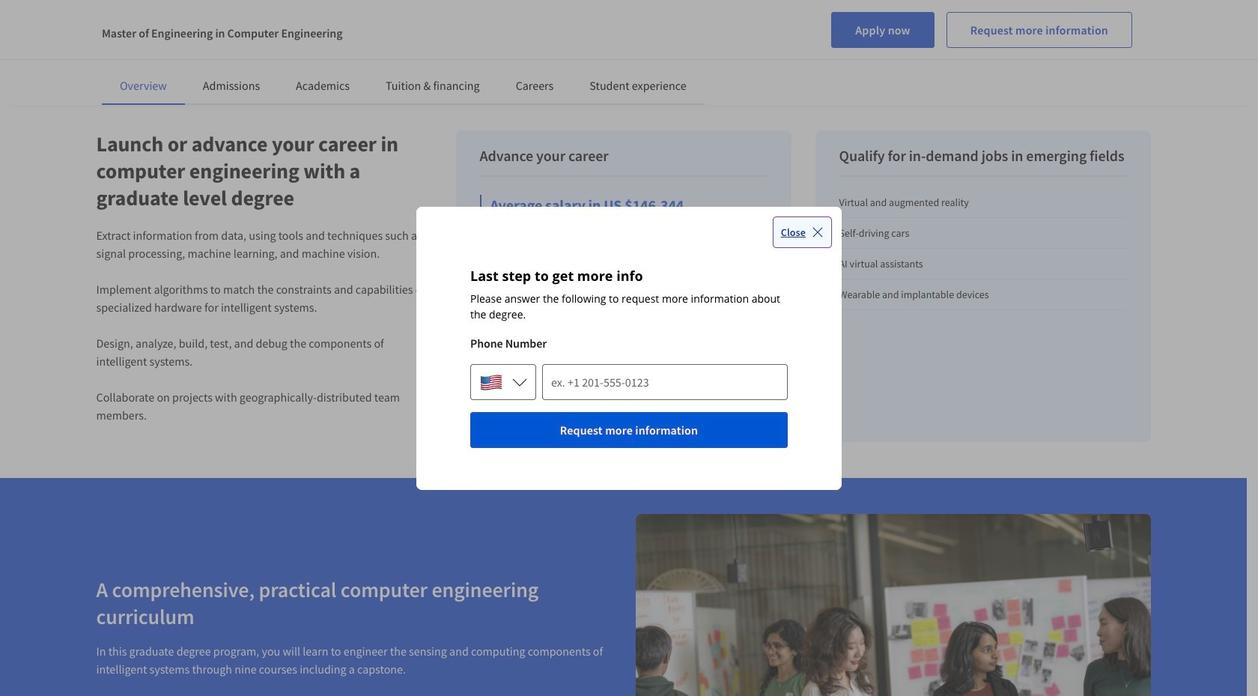 Task type: describe. For each thing, give the bounding box(es) containing it.
3 list item from the left
[[792, 0, 1139, 23]]

1 list item from the left
[[98, 0, 445, 23]]



Task type: locate. For each thing, give the bounding box(es) containing it.
list item
[[98, 0, 445, 23], [445, 0, 792, 23], [792, 0, 1139, 23]]

list
[[96, 0, 1151, 25]]

dialog
[[417, 206, 842, 490]]

Phone Number telephone field
[[542, 364, 788, 400]]

status
[[471, 266, 788, 322]]

2 list item from the left
[[445, 0, 792, 23]]



Task type: vqa. For each thing, say whether or not it's contained in the screenshot.
Graduate inside Value Chain Management Graduate Certificate Offered by University of Illinois at Urbana-Champaign
no



